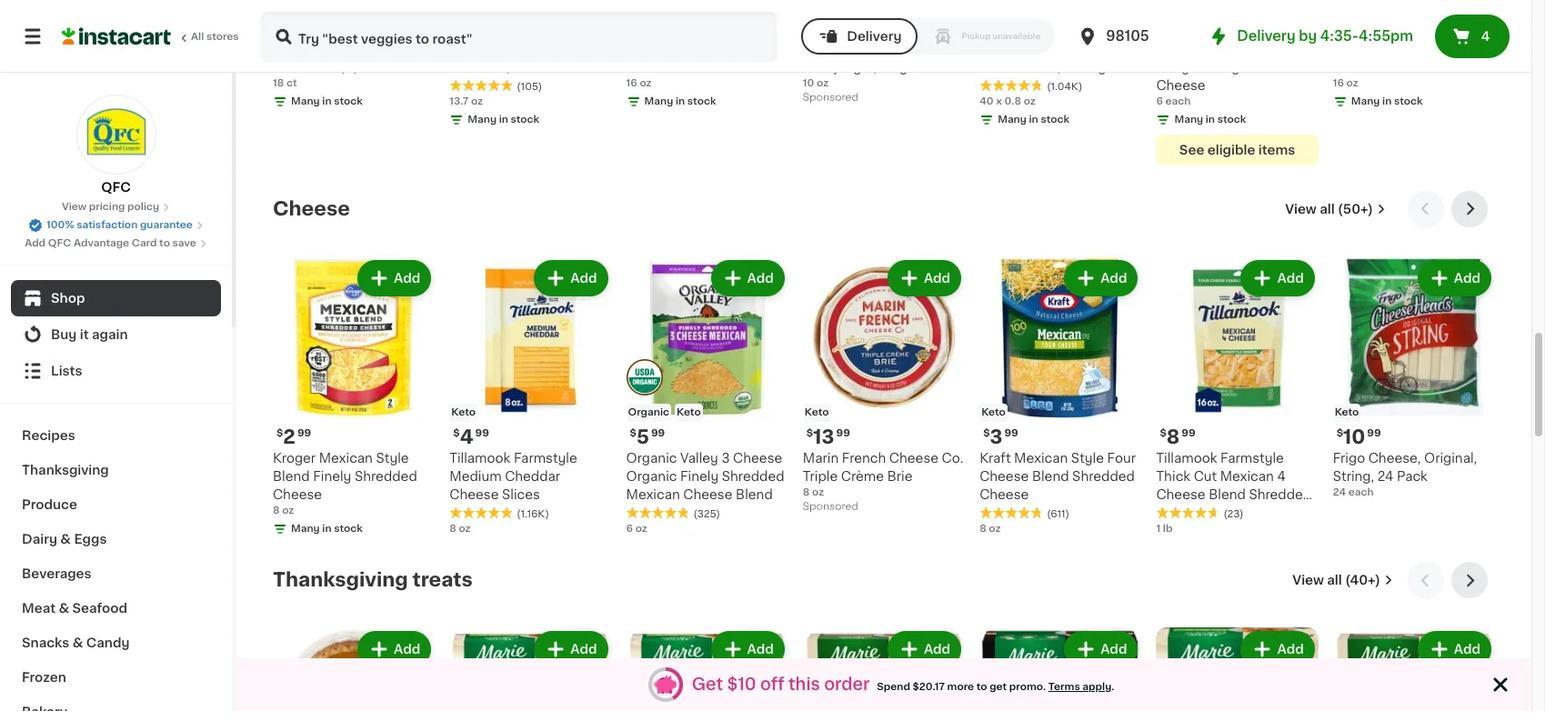 Task type: locate. For each thing, give the bounding box(es) containing it.
99 for dot's homestyle pretzels pretzels
[[1358, 19, 1372, 29]]

0 horizontal spatial thanksgiving
[[22, 464, 109, 477]]

1 horizontal spatial save
[[1218, 45, 1242, 55]]

1 vertical spatial item carousel region
[[273, 562, 1495, 711]]

kroger mexican style blend finely shredded cheese 8 oz
[[273, 452, 417, 516]]

farmstyle for 8
[[1221, 452, 1284, 465]]

99 inside $ 12 99
[[1013, 19, 1026, 29]]

1 horizontal spatial finely
[[680, 471, 719, 483]]

0 horizontal spatial 3
[[722, 452, 730, 465]]

$ for tillamook farmstyle thick cut mexican 4 cheese blend shredded cheese
[[1160, 429, 1167, 439]]

shredded inside organic valley 3 cheese organic finely shredded mexican cheese blend
[[722, 471, 784, 483]]

0 horizontal spatial tillamook
[[450, 452, 511, 465]]

this
[[788, 676, 820, 693]]

0 vertical spatial 6
[[1156, 97, 1163, 107]]

thanksgiving treats link
[[273, 570, 473, 592]]

tillamook farmstyle thick cut mexican 4 cheese blend shredded cheese
[[1156, 452, 1312, 520]]

0 horizontal spatial finely
[[313, 471, 351, 483]]

1 vertical spatial 3
[[722, 452, 730, 465]]

99 up crackers,
[[475, 19, 489, 29]]

save right 2,
[[1218, 45, 1242, 55]]

$ 4 99 up medium
[[453, 428, 489, 447]]

in down 40 x 0.8 oz
[[1029, 115, 1038, 125]]

medium
[[450, 471, 502, 483]]

1 vertical spatial each
[[1348, 488, 1374, 498]]

0 horizontal spatial 10
[[803, 78, 814, 88]]

blend inside organic valley 3 cheese organic finely shredded mexican cheese blend
[[736, 489, 773, 501]]

sponsored badge image inside the item carousel region
[[803, 502, 858, 512]]

qfc
[[101, 181, 131, 194], [48, 238, 71, 248]]

all for (40+)
[[1327, 574, 1342, 587]]

1 vertical spatial 6
[[626, 524, 633, 534]]

0 horizontal spatial save
[[172, 238, 196, 248]]

$6.59 element
[[1156, 17, 1318, 40]]

(105)
[[517, 82, 542, 92]]

0 horizontal spatial buy
[[51, 328, 77, 341]]

1 horizontal spatial qfc
[[101, 181, 131, 194]]

delivery by 4:35-4:55pm
[[1237, 29, 1413, 43]]

$ for bavarian meats lil' landjaeger, original
[[807, 19, 813, 29]]

stock down 'dot's homestyle pretzels pretzels 16 oz'
[[1394, 97, 1423, 107]]

dot's
[[1333, 43, 1367, 56]]

four
[[1107, 452, 1136, 465]]

item carousel region
[[273, 191, 1495, 548], [273, 562, 1495, 711]]

homestyle
[[1370, 43, 1440, 56]]

pretzels
[[1444, 43, 1495, 56], [1333, 61, 1384, 74]]

99 right the '13'
[[836, 429, 850, 439]]

0 vertical spatial pretzels
[[1444, 43, 1495, 56]]

string,
[[1333, 471, 1374, 483]]

many down kroger mexican style blend finely shredded cheese 8 oz
[[291, 524, 320, 534]]

$ 8 99 up thick
[[1160, 428, 1196, 447]]

1 vertical spatial $ 8 99
[[1160, 428, 1196, 447]]

1 horizontal spatial style
[[1071, 452, 1104, 465]]

99 for kroger mexican style blend finely shredded cheese
[[297, 429, 311, 439]]

(17)
[[340, 64, 358, 74]]

1 horizontal spatial pretzels
[[1444, 43, 1495, 56]]

original left saltine
[[687, 43, 736, 56]]

99 for frigo cheese, original, string, 24 pack
[[1367, 429, 1381, 439]]

oz right "13.7"
[[471, 97, 483, 107]]

save down guarantee
[[172, 238, 196, 248]]

1 style from the left
[[376, 452, 409, 465]]

buy left it
[[51, 328, 77, 341]]

farmstyle up cheddar
[[514, 452, 577, 465]]

2 vertical spatial &
[[72, 637, 83, 649]]

oz down triple
[[812, 488, 824, 498]]

tillamook inside tillamook farmstyle medium cheddar cheese slices
[[450, 452, 511, 465]]

0 horizontal spatial 16
[[626, 78, 637, 88]]

landjaeger,
[[803, 61, 877, 74]]

4 inside tillamook farmstyle thick cut mexican 4 cheese blend shredded cheese
[[1277, 471, 1286, 483]]

99 up medium
[[475, 429, 489, 439]]

organic for organic keto
[[628, 408, 669, 418]]

dot's homestyle pretzels pretzels 16 oz
[[1333, 43, 1495, 88]]

16 for 8
[[1333, 78, 1344, 88]]

shredded inside kroger mexican style blend finely shredded cheese 8 oz
[[355, 471, 417, 483]]

1 horizontal spatial 16
[[1333, 78, 1344, 88]]

1 horizontal spatial 3
[[990, 428, 1003, 447]]

delivery inside button
[[847, 30, 902, 43]]

4 for tillamook farmstyle medium cheddar cheese slices
[[460, 428, 473, 447]]

1 vertical spatial save
[[172, 238, 196, 248]]

10
[[803, 78, 814, 88], [1343, 428, 1365, 447]]

99 inside $ 14 99
[[307, 19, 321, 29]]

1 vertical spatial thanksgiving
[[273, 571, 408, 590]]

product group containing 5
[[626, 257, 788, 537]]

100%
[[46, 220, 74, 230]]

2 finely from the left
[[680, 471, 719, 483]]

tillamook for 8
[[1156, 452, 1217, 465]]

tillamook for 4
[[450, 452, 511, 465]]

99 inside $ 19 99
[[837, 19, 851, 29]]

$ inside $ 3 99
[[983, 429, 990, 439]]

$ inside $ 10 99
[[1337, 429, 1343, 439]]

99 up kraft
[[1004, 429, 1018, 439]]

product group containing 19
[[803, 0, 965, 107]]

it
[[80, 328, 89, 341]]

to down guarantee
[[159, 238, 170, 248]]

thanksgiving
[[22, 464, 109, 477], [273, 571, 408, 590]]

many up see
[[1174, 115, 1203, 125]]

99 for marin french cheese co. triple crème brie
[[836, 429, 850, 439]]

1 horizontal spatial tillamook
[[1156, 452, 1217, 465]]

0 vertical spatial item carousel region
[[273, 191, 1495, 548]]

organic keto
[[628, 408, 701, 418]]

8 oz for 3
[[980, 524, 1001, 534]]

1 lb
[[1156, 524, 1173, 534]]

0 horizontal spatial 6
[[626, 524, 633, 534]]

$ for welch's fruit snacks, mixed fruits, family size
[[983, 19, 990, 29]]

0 horizontal spatial 8 oz
[[450, 524, 471, 534]]

items
[[1258, 144, 1295, 157]]

keto up $ 3 99
[[981, 408, 1006, 418]]

0 vertical spatial all
[[1320, 203, 1335, 216]]

$ inside $ 12 99
[[983, 19, 990, 29]]

frigo cheese, original, string, 24 pack 24 each
[[1333, 452, 1477, 498]]

1 8 oz from the left
[[450, 524, 471, 534]]

mexican inside kroger mexican style blend finely shredded cheese 8 oz
[[319, 452, 373, 465]]

16 down dot's
[[1333, 78, 1344, 88]]

$ 4 99 for ritz original flavor crackers, 1 box
[[453, 18, 489, 37]]

delivery up $1
[[1237, 29, 1296, 43]]

4 up medium
[[460, 428, 473, 447]]

8 oz for 4
[[450, 524, 471, 534]]

16 for 4
[[626, 78, 637, 88]]

many in stock inside the item carousel region
[[291, 524, 363, 534]]

original for cheese
[[1212, 61, 1262, 74]]

2 item carousel region from the top
[[273, 562, 1495, 711]]

1 16 from the left
[[626, 78, 637, 88]]

99 for premium original saltine crackers
[[652, 19, 666, 29]]

0 horizontal spatial farmstyle
[[514, 452, 577, 465]]

8
[[1343, 18, 1356, 37], [1167, 428, 1180, 447], [803, 488, 810, 498], [273, 506, 280, 516], [450, 524, 456, 534], [980, 524, 986, 534]]

99 inside $ 3 99
[[1004, 429, 1018, 439]]

kraft
[[980, 452, 1011, 465]]

many down crackers on the left top
[[644, 97, 673, 107]]

0 vertical spatial 10
[[803, 78, 814, 88]]

10 inside bavarian meats lil' landjaeger, original 10 oz
[[803, 78, 814, 88]]

1 horizontal spatial each
[[1348, 488, 1374, 498]]

1 horizontal spatial delivery
[[1237, 29, 1296, 43]]

1 horizontal spatial 1
[[1156, 524, 1161, 534]]

meat & seafood link
[[11, 591, 221, 626]]

1 horizontal spatial 6
[[1156, 97, 1163, 107]]

add
[[25, 238, 46, 248], [394, 272, 420, 285], [571, 272, 597, 285], [747, 272, 774, 285], [924, 272, 950, 285], [1101, 272, 1127, 285], [1277, 272, 1304, 285], [1454, 272, 1481, 285], [394, 643, 420, 656], [571, 643, 597, 656], [747, 643, 774, 656], [924, 643, 950, 656], [1101, 643, 1127, 656], [1277, 643, 1304, 656], [1454, 643, 1481, 656]]

qfc logo image
[[76, 95, 156, 175]]

product group containing 13
[[803, 257, 965, 517]]

16
[[626, 78, 637, 88], [1333, 78, 1344, 88]]

.
[[1112, 682, 1114, 692]]

1 vertical spatial sponsored badge image
[[803, 502, 858, 512]]

0 vertical spatial 24
[[1378, 471, 1394, 483]]

view for view all (40+)
[[1293, 574, 1324, 587]]

2 keto from the left
[[677, 408, 701, 418]]

99 for ritz original flavor crackers, 1 box
[[475, 19, 489, 29]]

product group
[[803, 0, 965, 107], [1156, 0, 1318, 166], [273, 257, 435, 541], [450, 257, 612, 537], [626, 257, 788, 537], [803, 257, 965, 517], [980, 257, 1142, 537], [1156, 257, 1318, 537], [1333, 257, 1495, 501], [273, 628, 435, 711], [450, 628, 612, 711], [626, 628, 788, 711], [803, 628, 965, 711], [980, 628, 1142, 711], [1156, 628, 1318, 711], [1333, 628, 1495, 711]]

view for view all (50+)
[[1285, 203, 1317, 216]]

original inside babybel original snack cheese 6 each
[[1212, 61, 1262, 74]]

99 for tillamook farmstyle medium cheddar cheese slices
[[475, 429, 489, 439]]

1
[[513, 61, 518, 74], [1156, 524, 1161, 534]]

1 vertical spatial 1
[[1156, 524, 1161, 534]]

$ 12 99
[[983, 18, 1026, 37]]

view all (50+)
[[1285, 203, 1373, 216]]

0 vertical spatial thanksgiving
[[22, 464, 109, 477]]

12
[[990, 18, 1011, 37]]

product group containing 3
[[980, 257, 1142, 537]]

cut
[[1194, 471, 1217, 483]]

blend
[[273, 471, 310, 483], [1032, 471, 1069, 483], [736, 489, 773, 501], [1209, 489, 1246, 501]]

99 inside $ 5 99
[[651, 429, 665, 439]]

99 up thick
[[1182, 429, 1196, 439]]

1 farmstyle from the left
[[514, 452, 577, 465]]

4 left the string,
[[1277, 471, 1286, 483]]

$ for frigo cheese, original, string, 24 pack
[[1337, 429, 1343, 439]]

99 right '14'
[[307, 19, 321, 29]]

mixed
[[980, 61, 1019, 74]]

lists
[[51, 365, 82, 377]]

in
[[322, 97, 332, 107], [676, 97, 685, 107], [1382, 97, 1392, 107], [499, 115, 508, 125], [1029, 115, 1038, 125], [1206, 115, 1215, 125], [322, 524, 332, 534]]

cheese inside tillamook farmstyle medium cheddar cheese slices
[[450, 489, 499, 501]]

8 up treats
[[450, 524, 456, 534]]

co.
[[942, 452, 964, 465]]

style inside kroger mexican style blend finely shredded cheese 8 oz
[[376, 452, 409, 465]]

8 inside marin french cheese co. triple crème brie 8 oz
[[803, 488, 810, 498]]

99 inside $ 10 99
[[1367, 429, 1381, 439]]

original inside ritz original flavor crackers, 1 box
[[477, 43, 527, 56]]

$ 4 99 inside the item carousel region
[[453, 428, 489, 447]]

1 left 'lb'
[[1156, 524, 1161, 534]]

to inside the get $10 off this order spend $20.17 more to get promo. terms apply .
[[976, 682, 987, 692]]

1 finely from the left
[[313, 471, 351, 483]]

2 sponsored badge image from the top
[[803, 502, 858, 512]]

99 inside the $ 2 99
[[297, 429, 311, 439]]

4 up the ritz
[[460, 18, 473, 37]]

original up crackers,
[[477, 43, 527, 56]]

keto up the '13'
[[805, 408, 829, 418]]

16 inside 'dot's homestyle pretzels pretzels 16 oz'
[[1333, 78, 1344, 88]]

2 farmstyle from the left
[[1221, 452, 1284, 465]]

& for meat
[[59, 602, 69, 615]]

keto for 13
[[805, 408, 829, 418]]

0 vertical spatial 1
[[513, 61, 518, 74]]

0 horizontal spatial style
[[376, 452, 409, 465]]

lists link
[[11, 353, 221, 389]]

pretzels right homestyle
[[1444, 43, 1495, 56]]

shredded inside tillamook farmstyle thick cut mexican 4 cheese blend shredded cheese
[[1249, 489, 1312, 501]]

to
[[159, 238, 170, 248], [976, 682, 987, 692]]

mix
[[381, 43, 404, 56]]

mexican inside tillamook farmstyle thick cut mexican 4 cheese blend shredded cheese
[[1220, 471, 1274, 483]]

1 horizontal spatial thanksgiving
[[273, 571, 408, 590]]

0 vertical spatial each
[[1165, 97, 1191, 107]]

finely down valley at the left of the page
[[680, 471, 719, 483]]

1 horizontal spatial farmstyle
[[1221, 452, 1284, 465]]

5 keto from the left
[[1335, 408, 1359, 418]]

cheese inside babybel original snack cheese 6 each
[[1156, 79, 1206, 92]]

farmstyle inside tillamook farmstyle thick cut mexican 4 cheese blend shredded cheese
[[1221, 452, 1284, 465]]

$ inside $ 5 99
[[630, 429, 637, 439]]

keto
[[451, 408, 476, 418], [677, 408, 701, 418], [981, 408, 1006, 418], [805, 408, 829, 418], [1335, 408, 1359, 418]]

blend inside tillamook farmstyle thick cut mexican 4 cheese blend shredded cheese
[[1209, 489, 1246, 501]]

$ up frigo
[[1337, 429, 1343, 439]]

$ for tillamook farmstyle medium cheddar cheese slices
[[453, 429, 460, 439]]

$ inside $ 13 99
[[807, 429, 813, 439]]

3 up kraft
[[990, 428, 1003, 447]]

$ 4 99 up premium
[[630, 18, 666, 37]]

candy
[[86, 637, 130, 649]]

to left "get" at the right
[[976, 682, 987, 692]]

farmstyle inside tillamook farmstyle medium cheddar cheese slices
[[514, 452, 577, 465]]

finely down kroger
[[313, 471, 351, 483]]

view left (50+)
[[1285, 203, 1317, 216]]

13
[[813, 428, 834, 447]]

3 keto from the left
[[981, 408, 1006, 418]]

99 right 5
[[651, 429, 665, 439]]

view up 100%
[[62, 202, 86, 212]]

view all (50+) button
[[1278, 191, 1393, 227]]

99 inside $ 13 99
[[836, 429, 850, 439]]

99 for bavarian meats lil' landjaeger, original
[[837, 19, 851, 29]]

4 up 'dot's homestyle pretzels pretzels 16 oz'
[[1481, 30, 1490, 43]]

(1.04k)
[[1047, 82, 1082, 92]]

4 for premium original saltine crackers
[[637, 18, 650, 37]]

$ up kraft
[[983, 429, 990, 439]]

each down "babybel"
[[1165, 97, 1191, 107]]

$ for organic valley 3 cheese organic finely shredded mexican cheese blend
[[630, 429, 637, 439]]

$ up bavarian
[[807, 19, 813, 29]]

2 style from the left
[[1071, 452, 1104, 465]]

2 8 oz from the left
[[980, 524, 1001, 534]]

all stores link
[[62, 11, 240, 62]]

farmstyle
[[514, 452, 577, 465], [1221, 452, 1284, 465]]

1 horizontal spatial 10
[[1343, 428, 1365, 447]]

product group containing 2
[[273, 257, 435, 541]]

$ up dot's
[[1337, 19, 1343, 29]]

6 inside the item carousel region
[[626, 524, 633, 534]]

stores
[[206, 32, 239, 42]]

mexican down $ 3 99
[[1014, 452, 1068, 465]]

3 right valley at the left of the page
[[722, 452, 730, 465]]

0 horizontal spatial pretzels
[[1333, 61, 1384, 74]]

0 vertical spatial &
[[60, 533, 71, 546]]

style for blend
[[1071, 452, 1104, 465]]

thanksgiving for thanksgiving treats
[[273, 571, 408, 590]]

10 down landjaeger,
[[803, 78, 814, 88]]

snacks & candy
[[22, 637, 130, 649]]

buy up "babybel"
[[1162, 45, 1182, 55]]

1 vertical spatial 10
[[1343, 428, 1365, 447]]

0 vertical spatial organic
[[628, 408, 669, 418]]

1 left box
[[513, 61, 518, 74]]

1 vertical spatial to
[[976, 682, 987, 692]]

many down 13.7 oz
[[468, 115, 497, 125]]

$ 8 99
[[1337, 18, 1372, 37], [1160, 428, 1196, 447]]

1 tillamook from the left
[[450, 452, 511, 465]]

organic
[[628, 408, 669, 418], [626, 452, 677, 465], [626, 471, 677, 483]]

1 horizontal spatial buy
[[1162, 45, 1182, 55]]

16 down crackers on the left top
[[626, 78, 637, 88]]

thanksgiving inside thanksgiving link
[[22, 464, 109, 477]]

oz down crackers on the left top
[[640, 78, 652, 88]]

sponsored badge image
[[803, 92, 858, 103], [803, 502, 858, 512]]

bavarian meats lil' landjaeger, original 10 oz
[[803, 43, 930, 88]]

10 up frigo
[[1343, 428, 1365, 447]]

0 horizontal spatial 1
[[513, 61, 518, 74]]

None search field
[[260, 11, 778, 62]]

view for view pricing policy
[[62, 202, 86, 212]]

instacart logo image
[[62, 25, 171, 47]]

eligible
[[1207, 144, 1255, 157]]

4 up premium
[[637, 18, 650, 37]]

in down kroger mexican style blend finely shredded cheese 8 oz
[[322, 524, 332, 534]]

$ inside $ 19 99
[[807, 19, 813, 29]]

$ down organic keto
[[630, 429, 637, 439]]

keto for 3
[[981, 408, 1006, 418]]

0 horizontal spatial delivery
[[847, 30, 902, 43]]

99 right 2
[[297, 429, 311, 439]]

1 vertical spatial organic
[[626, 452, 677, 465]]

bavarian
[[803, 43, 858, 56]]

$ 4 99 for premium original saltine crackers
[[630, 18, 666, 37]]

keto up valley at the left of the page
[[677, 408, 701, 418]]

meat & seafood
[[22, 602, 127, 615]]

& right meat
[[59, 602, 69, 615]]

1 horizontal spatial 8 oz
[[980, 524, 1001, 534]]

0 horizontal spatial qfc
[[48, 238, 71, 248]]

satisfaction
[[77, 220, 138, 230]]

8 down kroger
[[273, 506, 280, 516]]

1 inside ritz original flavor crackers, 1 box
[[513, 61, 518, 74]]

99
[[307, 19, 321, 29], [475, 19, 489, 29], [652, 19, 666, 29], [1013, 19, 1026, 29], [837, 19, 851, 29], [1358, 19, 1372, 29], [297, 429, 311, 439], [475, 429, 489, 439], [651, 429, 665, 439], [1004, 429, 1018, 439], [1182, 429, 1196, 439], [836, 429, 850, 439], [1367, 429, 1381, 439]]

$ inside $ 14 99
[[276, 19, 283, 29]]

1 vertical spatial all
[[1327, 574, 1342, 587]]

8 oz up treats
[[450, 524, 471, 534]]

$ 8 99 inside product group
[[1160, 428, 1196, 447]]

1 horizontal spatial to
[[976, 682, 987, 692]]

1 vertical spatial &
[[59, 602, 69, 615]]

1 vertical spatial buy
[[51, 328, 77, 341]]

1 vertical spatial pretzels
[[1333, 61, 1384, 74]]

$ 4 99 for tillamook farmstyle medium cheddar cheese slices
[[453, 428, 489, 447]]

0 horizontal spatial each
[[1165, 97, 1191, 107]]

delivery for delivery by 4:35-4:55pm
[[1237, 29, 1296, 43]]

oz inside marin french cheese co. triple crème brie 8 oz
[[812, 488, 824, 498]]

item badge image
[[626, 359, 663, 396]]

$ up the ritz
[[453, 19, 460, 29]]

99 right 19
[[837, 19, 851, 29]]

more
[[947, 682, 974, 692]]

1 horizontal spatial $ 8 99
[[1337, 18, 1372, 37]]

organic valley 3 cheese organic finely shredded mexican cheese blend
[[626, 452, 784, 501]]

$ 14 99
[[276, 18, 321, 37]]

2 tillamook from the left
[[1156, 452, 1217, 465]]

delivery up meats
[[847, 30, 902, 43]]

0 vertical spatial to
[[159, 238, 170, 248]]

0 vertical spatial $ 8 99
[[1337, 18, 1372, 37]]

8 inside kroger mexican style blend finely shredded cheese 8 oz
[[273, 506, 280, 516]]

style inside the 'kraft mexican style four cheese blend shredded cheese'
[[1071, 452, 1104, 465]]

0 horizontal spatial $ 8 99
[[1160, 428, 1196, 447]]

4:35-
[[1320, 29, 1359, 43]]

99 right "12"
[[1013, 19, 1026, 29]]

0 vertical spatial buy
[[1162, 45, 1182, 55]]

2 16 from the left
[[1333, 78, 1344, 88]]

$ up marin
[[807, 429, 813, 439]]

1 inside the item carousel region
[[1156, 524, 1161, 534]]

shredded inside the 'kraft mexican style four cheese blend shredded cheese'
[[1072, 471, 1135, 483]]

see
[[1179, 144, 1204, 157]]

16 inside premium original saltine crackers 16 oz
[[626, 78, 637, 88]]

13.7 oz
[[450, 97, 483, 107]]

close image
[[1490, 674, 1511, 696]]

$ 8 99 up dot's
[[1337, 18, 1372, 37]]

crackers
[[626, 61, 683, 74]]

oz down dot's
[[1346, 78, 1358, 88]]

all
[[1320, 203, 1335, 216], [1327, 574, 1342, 587]]

tillamook farmstyle medium cheddar cheese slices
[[450, 452, 577, 501]]

original inside premium original saltine crackers 16 oz
[[687, 43, 736, 56]]

0 horizontal spatial 24
[[1333, 488, 1346, 498]]

mexican up (23)
[[1220, 471, 1274, 483]]

classic
[[331, 43, 378, 56]]

1 keto from the left
[[451, 408, 476, 418]]

mexican inside organic valley 3 cheese organic finely shredded mexican cheese blend
[[626, 489, 680, 501]]

$ 5 99
[[630, 428, 665, 447]]

4 keto from the left
[[805, 408, 829, 418]]

100% satisfaction guarantee button
[[28, 215, 204, 233]]

tillamook inside tillamook farmstyle thick cut mexican 4 cheese blend shredded cheese
[[1156, 452, 1217, 465]]

view inside popup button
[[1285, 203, 1317, 216]]

all inside popup button
[[1320, 203, 1335, 216]]

2 vertical spatial organic
[[626, 471, 677, 483]]

0 vertical spatial sponsored badge image
[[803, 92, 858, 103]]

mexican up 6 oz
[[626, 489, 680, 501]]

1 item carousel region from the top
[[273, 191, 1495, 548]]

$ 4 99 up the ritz
[[453, 18, 489, 37]]

product group containing 10
[[1333, 257, 1495, 501]]

24 down the string,
[[1333, 488, 1346, 498]]

pricing
[[89, 202, 125, 212]]

oz inside bavarian meats lil' landjaeger, original 10 oz
[[817, 78, 829, 88]]

original down lil'
[[880, 61, 930, 74]]

tillamook up medium
[[450, 452, 511, 465]]

many in stock down kroger mexican style blend finely shredded cheese 8 oz
[[291, 524, 363, 534]]

1 sponsored badge image from the top
[[803, 92, 858, 103]]

saltine
[[739, 43, 783, 56]]

mexican
[[319, 452, 373, 465], [1014, 452, 1068, 465], [1220, 471, 1274, 483], [626, 489, 680, 501]]

$ inside the $ 2 99
[[276, 429, 283, 439]]

thanksgiving for thanksgiving
[[22, 464, 109, 477]]

many in stock down (17)
[[291, 97, 363, 107]]

24 down cheese,
[[1378, 471, 1394, 483]]

0 horizontal spatial to
[[159, 238, 170, 248]]

thanksgiving inside thanksgiving treats link
[[273, 571, 408, 590]]

see eligible items
[[1179, 144, 1295, 157]]

Search field
[[262, 13, 776, 60]]

$ 3 99
[[983, 428, 1018, 447]]

$ for kraft mexican style four cheese blend shredded cheese
[[983, 429, 990, 439]]

$ up premium
[[630, 19, 637, 29]]

1 vertical spatial qfc
[[48, 238, 71, 248]]



Task type: vqa. For each thing, say whether or not it's contained in the screenshot.


Task type: describe. For each thing, give the bounding box(es) containing it.
8 up dot's
[[1343, 18, 1356, 37]]

get $10 off this order spend $20.17 more to get promo. terms apply .
[[692, 676, 1114, 693]]

each inside frigo cheese, original, string, 24 pack 24 each
[[1348, 488, 1374, 498]]

$ for frito lay classic mix
[[276, 19, 283, 29]]

in down crackers on the left top
[[676, 97, 685, 107]]

stock inside the item carousel region
[[334, 524, 363, 534]]

welch's fruit snacks, mixed fruits, family size
[[980, 43, 1136, 74]]

get $10 off this order status
[[684, 675, 1122, 694]]

18
[[273, 78, 284, 88]]

14
[[283, 18, 305, 37]]

0 vertical spatial 3
[[990, 428, 1003, 447]]

original for crackers,
[[477, 43, 527, 56]]

frito
[[273, 43, 302, 56]]

shop
[[51, 292, 85, 305]]

$ for dot's homestyle pretzels pretzels
[[1337, 19, 1343, 29]]

farmstyle for 4
[[514, 452, 577, 465]]

(611)
[[1047, 510, 1069, 520]]

finely inside organic valley 3 cheese organic finely shredded mexican cheese blend
[[680, 471, 719, 483]]

valley
[[680, 452, 718, 465]]

shop link
[[11, 280, 221, 316]]

many down dot's
[[1351, 97, 1380, 107]]

add qfc advantage card to save link
[[25, 236, 207, 251]]

view all (40+) link
[[1293, 572, 1393, 590]]

many in stock down 0.8
[[998, 115, 1069, 125]]

welch's
[[980, 43, 1029, 56]]

99 for tillamook farmstyle thick cut mexican 4 cheese blend shredded cheese
[[1182, 429, 1196, 439]]

many in stock up see
[[1174, 115, 1246, 125]]

french
[[842, 452, 886, 465]]

lay
[[305, 43, 328, 56]]

ritz original flavor crackers, 1 box
[[450, 43, 569, 74]]

thanksgiving link
[[11, 453, 221, 487]]

$ 13 99
[[807, 428, 850, 447]]

view pricing policy
[[62, 202, 159, 212]]

$ for marin french cheese co. triple crème brie
[[807, 429, 813, 439]]

see eligible items button
[[1156, 135, 1318, 166]]

crackers,
[[450, 61, 510, 74]]

stock down (1.04k)
[[1041, 115, 1069, 125]]

product group containing 4
[[450, 257, 612, 537]]

stock down premium original saltine crackers 16 oz
[[687, 97, 716, 107]]

snacks
[[22, 637, 69, 649]]

keto for 10
[[1335, 408, 1359, 418]]

dairy
[[22, 533, 57, 546]]

& for dairy
[[60, 533, 71, 546]]

in down lay
[[322, 97, 332, 107]]

mexican inside the 'kraft mexican style four cheese blend shredded cheese'
[[1014, 452, 1068, 465]]

many in stock down crackers on the left top
[[644, 97, 716, 107]]

slices
[[502, 489, 540, 501]]

8 up thick
[[1167, 428, 1180, 447]]

each inside babybel original snack cheese 6 each
[[1165, 97, 1191, 107]]

99 for kraft mexican style four cheese blend shredded cheese
[[1004, 429, 1018, 439]]

organic for organic valley 3 cheese organic finely shredded mexican cheese blend
[[626, 452, 677, 465]]

treats
[[412, 571, 473, 590]]

10 inside the item carousel region
[[1343, 428, 1365, 447]]

cheddar
[[505, 471, 560, 483]]

oz inside 'dot's homestyle pretzels pretzels 16 oz'
[[1346, 78, 1358, 88]]

eggs
[[74, 533, 107, 546]]

service type group
[[801, 18, 1055, 55]]

product group containing 8
[[1156, 257, 1318, 537]]

meat
[[22, 602, 56, 615]]

2,
[[1206, 45, 1215, 55]]

style for shredded
[[376, 452, 409, 465]]

family
[[1064, 61, 1106, 74]]

original for crackers
[[687, 43, 736, 56]]

2
[[283, 428, 295, 447]]

many down 0.8
[[998, 115, 1027, 125]]

$20.17
[[913, 682, 945, 692]]

triple
[[803, 471, 838, 483]]

in up 'eligible'
[[1206, 115, 1215, 125]]

in inside the item carousel region
[[322, 524, 332, 534]]

4 inside 4 button
[[1481, 30, 1490, 43]]

spend
[[877, 682, 910, 692]]

many in stock down 13.7 oz
[[468, 115, 539, 125]]

oz inside kroger mexican style blend finely shredded cheese 8 oz
[[282, 506, 294, 516]]

$ for ritz original flavor crackers, 1 box
[[453, 19, 460, 29]]

fruits,
[[1022, 61, 1061, 74]]

policy
[[127, 202, 159, 212]]

finely inside kroger mexican style blend finely shredded cheese 8 oz
[[313, 471, 351, 483]]

lb
[[1163, 524, 1173, 534]]

99 for welch's fruit snacks, mixed fruits, family size
[[1013, 19, 1026, 29]]

premium
[[626, 43, 683, 56]]

blend inside the 'kraft mexican style four cheese blend shredded cheese'
[[1032, 471, 1069, 483]]

all
[[191, 32, 204, 42]]

terms
[[1048, 682, 1080, 692]]

99 for frito lay classic mix
[[307, 19, 321, 29]]

delivery for delivery
[[847, 30, 902, 43]]

sponsored badge image for 19
[[803, 92, 858, 103]]

cheese inside marin french cheese co. triple crème brie 8 oz
[[889, 452, 939, 465]]

oz right 0.8
[[1024, 97, 1036, 107]]

6 inside babybel original snack cheese 6 each
[[1156, 97, 1163, 107]]

& for snacks
[[72, 637, 83, 649]]

item carousel region containing cheese
[[273, 191, 1495, 548]]

18 ct
[[273, 78, 297, 88]]

in down 'dot's homestyle pretzels pretzels 16 oz'
[[1382, 97, 1392, 107]]

98105 button
[[1077, 11, 1186, 62]]

all for (50+)
[[1320, 203, 1335, 216]]

13.7
[[450, 97, 469, 107]]

4 for ritz original flavor crackers, 1 box
[[460, 18, 473, 37]]

stock up 'eligible'
[[1217, 115, 1246, 125]]

$ 19 99
[[807, 18, 851, 37]]

$1
[[1244, 45, 1255, 55]]

blend inside kroger mexican style blend finely shredded cheese 8 oz
[[273, 471, 310, 483]]

size
[[1109, 61, 1136, 74]]

recipes link
[[11, 418, 221, 453]]

marin french cheese co. triple crème brie 8 oz
[[803, 452, 964, 498]]

frozen link
[[11, 660, 221, 695]]

cheese inside kroger mexican style blend finely shredded cheese 8 oz
[[273, 489, 322, 501]]

off
[[760, 676, 785, 693]]

view pricing policy link
[[62, 200, 170, 215]]

many in stock down 'dot's homestyle pretzels pretzels 16 oz'
[[1351, 97, 1423, 107]]

oz down organic valley 3 cheese organic finely shredded mexican cheese blend
[[635, 524, 647, 534]]

0 vertical spatial qfc
[[101, 181, 131, 194]]

seafood
[[72, 602, 127, 615]]

pack
[[1397, 471, 1428, 483]]

by
[[1299, 29, 1317, 43]]

beverages
[[22, 567, 91, 580]]

buy it again
[[51, 328, 128, 341]]

1 vertical spatial 24
[[1333, 488, 1346, 498]]

4 button
[[1435, 15, 1510, 58]]

$ for kroger mexican style blend finely shredded cheese
[[276, 429, 283, 439]]

4:55pm
[[1359, 29, 1413, 43]]

advantage
[[74, 238, 129, 248]]

cheese,
[[1368, 452, 1421, 465]]

thick
[[1156, 471, 1191, 483]]

(1.16k)
[[517, 510, 549, 520]]

again
[[92, 328, 128, 341]]

oz down medium
[[459, 524, 471, 534]]

frozen
[[22, 671, 66, 684]]

frigo
[[1333, 452, 1365, 465]]

8 down kraft
[[980, 524, 986, 534]]

stock down (17)
[[334, 97, 363, 107]]

99 for organic valley 3 cheese organic finely shredded mexican cheese blend
[[651, 429, 665, 439]]

ritz
[[450, 43, 474, 56]]

$ 8 99 for tillamook farmstyle thick cut mexican 4 cheese blend shredded cheese
[[1160, 428, 1196, 447]]

buy for buy any 2, save $1
[[1162, 45, 1182, 55]]

item carousel region containing thanksgiving treats
[[273, 562, 1495, 711]]

terms apply button
[[1048, 680, 1112, 694]]

delivery by 4:35-4:55pm link
[[1208, 25, 1413, 47]]

original inside bavarian meats lil' landjaeger, original 10 oz
[[880, 61, 930, 74]]

oz inside premium original saltine crackers 16 oz
[[640, 78, 652, 88]]

original,
[[1424, 452, 1477, 465]]

(23)
[[1224, 510, 1244, 520]]

promo.
[[1009, 682, 1046, 692]]

3 inside organic valley 3 cheese organic finely shredded mexican cheese blend
[[722, 452, 730, 465]]

beverages link
[[11, 557, 221, 591]]

stock down (105)
[[511, 115, 539, 125]]

buy it again link
[[11, 316, 221, 353]]

crème
[[841, 471, 884, 483]]

many inside the item carousel region
[[291, 524, 320, 534]]

product group containing babybel original snack cheese
[[1156, 0, 1318, 166]]

keto for 4
[[451, 408, 476, 418]]

1 horizontal spatial 24
[[1378, 471, 1394, 483]]

in down crackers,
[[499, 115, 508, 125]]

$ 8 99 for dot's homestyle pretzels pretzels
[[1337, 18, 1372, 37]]

(50+)
[[1338, 203, 1373, 216]]

snacks & candy link
[[11, 626, 221, 660]]

0 vertical spatial save
[[1218, 45, 1242, 55]]

100% satisfaction guarantee
[[46, 220, 193, 230]]

buy for buy it again
[[51, 328, 77, 341]]

x
[[996, 97, 1002, 107]]

sponsored badge image for 13
[[803, 502, 858, 512]]

oz down kraft
[[989, 524, 1001, 534]]

apply
[[1083, 682, 1112, 692]]

$ for premium original saltine crackers
[[630, 19, 637, 29]]

many down ct
[[291, 97, 320, 107]]



